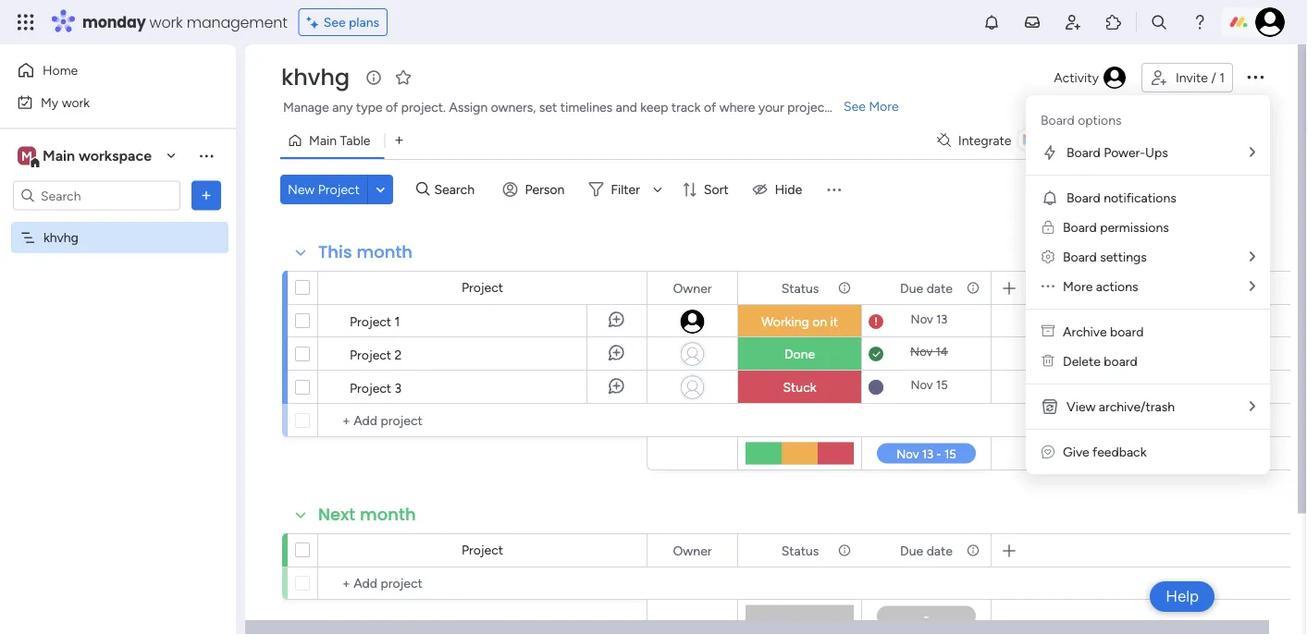 Task type: locate. For each thing, give the bounding box(es) containing it.
delete board
[[1063, 354, 1138, 370]]

0 horizontal spatial main
[[43, 147, 75, 165]]

board right v2 permission outline image
[[1063, 220, 1097, 235]]

board for board options
[[1041, 112, 1075, 128]]

main left table
[[309, 133, 337, 149]]

person button
[[496, 175, 576, 204]]

0 horizontal spatial of
[[386, 99, 398, 115]]

next
[[318, 503, 355, 527]]

main table
[[309, 133, 371, 149]]

nov left 13
[[911, 312, 933, 327]]

1 vertical spatial due date
[[900, 543, 953, 559]]

board for board notifications
[[1067, 190, 1101, 206]]

1 due from the top
[[900, 280, 924, 296]]

date
[[927, 280, 953, 296], [927, 543, 953, 559]]

1 horizontal spatial see
[[844, 99, 866, 114]]

options image
[[1245, 65, 1267, 88], [197, 186, 216, 205]]

Owner field
[[669, 278, 717, 298], [669, 541, 717, 561]]

apps image
[[1105, 13, 1123, 31]]

0 vertical spatial due date
[[900, 280, 953, 296]]

2 status from the top
[[782, 543, 819, 559]]

1 vertical spatial column information image
[[837, 544, 852, 558]]

menu
[[1026, 95, 1270, 475]]

column information image for first status field from the bottom
[[837, 544, 852, 558]]

main inside button
[[309, 133, 337, 149]]

1 vertical spatial due
[[900, 543, 924, 559]]

2 date from the top
[[927, 543, 953, 559]]

work right 'my'
[[62, 94, 90, 110]]

0 horizontal spatial work
[[62, 94, 90, 110]]

0 horizontal spatial khvhg
[[43, 230, 78, 246]]

board up board power-ups image
[[1041, 112, 1075, 128]]

1 column information image from the top
[[837, 281, 852, 296]]

0 vertical spatial column information image
[[966, 281, 981, 296]]

main inside workspace selection element
[[43, 147, 75, 165]]

2 due date from the top
[[900, 543, 953, 559]]

due
[[900, 280, 924, 296], [900, 543, 924, 559]]

project
[[318, 182, 360, 198], [462, 280, 503, 296], [350, 314, 392, 329], [350, 347, 392, 363], [350, 380, 392, 396], [462, 543, 503, 558]]

v2 search image
[[416, 179, 430, 200]]

see
[[324, 14, 346, 30], [844, 99, 866, 114]]

due date field for second column information icon from the bottom of the page
[[896, 278, 958, 298]]

board down board options on the right top
[[1067, 145, 1101, 161]]

15
[[936, 378, 948, 393]]

new
[[288, 182, 315, 198]]

3 list arrow image from the top
[[1250, 280, 1256, 293]]

stuck
[[783, 380, 817, 396]]

0 vertical spatial due
[[900, 280, 924, 296]]

sort
[[704, 182, 729, 198]]

more right project
[[869, 99, 899, 114]]

board down archive board
[[1104, 354, 1138, 370]]

0 vertical spatial due date field
[[896, 278, 958, 298]]

see inside button
[[324, 14, 346, 30]]

workspace
[[79, 147, 152, 165]]

1 status field from the top
[[777, 278, 824, 298]]

list arrow image for board settings
[[1250, 250, 1256, 264]]

archive
[[1063, 324, 1107, 340]]

board power-ups image
[[1041, 143, 1059, 162]]

1 inside button
[[1220, 70, 1225, 86]]

+ Add project text field
[[328, 573, 638, 595]]

1 vertical spatial khvhg
[[43, 230, 78, 246]]

khvhg list box
[[0, 218, 236, 503]]

work right monday
[[149, 12, 183, 32]]

0 vertical spatial month
[[357, 241, 413, 264]]

month right "next"
[[360, 503, 416, 527]]

feedback
[[1093, 445, 1147, 460]]

khvhg field
[[277, 62, 354, 93]]

1 vertical spatial status field
[[777, 541, 824, 561]]

0 vertical spatial owner field
[[669, 278, 717, 298]]

board power-ups
[[1067, 145, 1168, 161]]

1 vertical spatial work
[[62, 94, 90, 110]]

nov left 14
[[911, 345, 933, 359]]

work inside button
[[62, 94, 90, 110]]

2 owner field from the top
[[669, 541, 717, 561]]

menu containing board options
[[1026, 95, 1270, 475]]

0 vertical spatial owner
[[673, 280, 712, 296]]

settings
[[1100, 249, 1147, 265]]

more right more dots icon
[[1063, 279, 1093, 295]]

v2 user feedback image
[[1042, 445, 1055, 460]]

search everything image
[[1150, 13, 1169, 31]]

2 due date field from the top
[[896, 541, 958, 561]]

1 vertical spatial owner
[[673, 543, 712, 559]]

3 nov from the top
[[911, 378, 933, 393]]

track
[[672, 99, 701, 115]]

Due date field
[[896, 278, 958, 298], [896, 541, 958, 561]]

date for due date field for second column information icon from the bottom of the page
[[927, 280, 953, 296]]

angle down image
[[376, 183, 385, 197]]

1 vertical spatial nov
[[911, 345, 933, 359]]

workspace options image
[[197, 146, 216, 165]]

new project button
[[280, 175, 367, 204]]

project 2
[[350, 347, 402, 363]]

column information image
[[837, 281, 852, 296], [837, 544, 852, 558]]

nov for nov 13
[[911, 312, 933, 327]]

1 due date field from the top
[[896, 278, 958, 298]]

list arrow image
[[1250, 146, 1256, 159], [1250, 250, 1256, 264], [1250, 280, 1256, 293], [1250, 400, 1256, 414]]

of
[[386, 99, 398, 115], [704, 99, 716, 115]]

1 nov from the top
[[911, 312, 933, 327]]

see plans button
[[299, 8, 388, 36]]

dapulse archived image
[[1042, 324, 1055, 340]]

1 vertical spatial date
[[927, 543, 953, 559]]

1
[[1220, 70, 1225, 86], [395, 314, 400, 329]]

stands.
[[833, 99, 874, 115]]

give feedback
[[1063, 445, 1147, 460]]

0 vertical spatial status field
[[777, 278, 824, 298]]

2 nov from the top
[[911, 345, 933, 359]]

board right board notifications image
[[1067, 190, 1101, 206]]

1 vertical spatial see
[[844, 99, 866, 114]]

1 owner field from the top
[[669, 278, 717, 298]]

main
[[309, 133, 337, 149], [43, 147, 75, 165]]

Status field
[[777, 278, 824, 298], [777, 541, 824, 561]]

list arrow image for more actions
[[1250, 280, 1256, 293]]

automate
[[1151, 133, 1209, 149]]

board right the dapulse admin menu icon at the top
[[1063, 249, 1097, 265]]

view archive/trash image
[[1041, 398, 1059, 416]]

status
[[782, 280, 819, 296], [782, 543, 819, 559]]

2 due from the top
[[900, 543, 924, 559]]

2 list arrow image from the top
[[1250, 250, 1256, 264]]

1 horizontal spatial 1
[[1220, 70, 1225, 86]]

0 vertical spatial column information image
[[837, 281, 852, 296]]

board for delete board
[[1104, 354, 1138, 370]]

13
[[936, 312, 948, 327]]

board settings
[[1063, 249, 1147, 265]]

owner
[[673, 280, 712, 296], [673, 543, 712, 559]]

2 owner from the top
[[673, 543, 712, 559]]

see more link
[[842, 97, 901, 116]]

options
[[1078, 112, 1122, 128]]

give
[[1063, 445, 1090, 460]]

4 list arrow image from the top
[[1250, 400, 1256, 414]]

board
[[1041, 112, 1075, 128], [1067, 145, 1101, 161], [1067, 190, 1101, 206], [1063, 220, 1097, 235], [1063, 249, 1097, 265]]

view
[[1067, 399, 1096, 415]]

main right workspace icon on the top
[[43, 147, 75, 165]]

list arrow image for board power-ups
[[1250, 146, 1256, 159]]

khvhg up manage
[[281, 62, 350, 93]]

due date field for first column information icon from the bottom
[[896, 541, 958, 561]]

board up delete board
[[1110, 324, 1144, 340]]

1 horizontal spatial of
[[704, 99, 716, 115]]

this month
[[318, 241, 413, 264]]

0 vertical spatial more
[[869, 99, 899, 114]]

notifications image
[[983, 13, 1001, 31]]

2 column information image from the top
[[966, 544, 981, 558]]

0 horizontal spatial see
[[324, 14, 346, 30]]

this
[[318, 241, 352, 264]]

1 status from the top
[[782, 280, 819, 296]]

options image down "workspace options" image
[[197, 186, 216, 205]]

see right project
[[844, 99, 866, 114]]

column information image
[[966, 281, 981, 296], [966, 544, 981, 558]]

0 vertical spatial work
[[149, 12, 183, 32]]

2 status field from the top
[[777, 541, 824, 561]]

0 vertical spatial see
[[324, 14, 346, 30]]

2 vertical spatial nov
[[911, 378, 933, 393]]

my work button
[[11, 87, 199, 117]]

1 horizontal spatial khvhg
[[281, 62, 350, 93]]

status for 2nd status field from the bottom
[[782, 280, 819, 296]]

project.
[[401, 99, 446, 115]]

1 right /
[[1220, 70, 1225, 86]]

nov 13
[[911, 312, 948, 327]]

0 vertical spatial 1
[[1220, 70, 1225, 86]]

1 vertical spatial column information image
[[966, 544, 981, 558]]

status for first status field from the bottom
[[782, 543, 819, 559]]

1 horizontal spatial options image
[[1245, 65, 1267, 88]]

1 horizontal spatial more
[[1063, 279, 1093, 295]]

1 horizontal spatial main
[[309, 133, 337, 149]]

1 vertical spatial board
[[1104, 354, 1138, 370]]

0 vertical spatial status
[[782, 280, 819, 296]]

month
[[357, 241, 413, 264], [360, 503, 416, 527]]

3
[[395, 380, 402, 396]]

where
[[720, 99, 755, 115]]

nov left the 15
[[911, 378, 933, 393]]

2 column information image from the top
[[837, 544, 852, 558]]

1 vertical spatial status
[[782, 543, 819, 559]]

options image right /
[[1245, 65, 1267, 88]]

help image
[[1191, 13, 1209, 31]]

0 vertical spatial board
[[1110, 324, 1144, 340]]

1 vertical spatial due date field
[[896, 541, 958, 561]]

1 list arrow image from the top
[[1250, 146, 1256, 159]]

working
[[761, 314, 809, 330]]

person
[[525, 182, 565, 198]]

nov 14
[[911, 345, 948, 359]]

1 up 2
[[395, 314, 400, 329]]

working on it
[[761, 314, 838, 330]]

0 vertical spatial date
[[927, 280, 953, 296]]

0 vertical spatial nov
[[911, 312, 933, 327]]

add to favorites image
[[394, 68, 413, 87]]

more inside menu
[[1063, 279, 1093, 295]]

my work
[[41, 94, 90, 110]]

v2 done deadline image
[[869, 346, 884, 363]]

1 due date from the top
[[900, 280, 953, 296]]

see left plans
[[324, 14, 346, 30]]

1 vertical spatial more
[[1063, 279, 1093, 295]]

1 vertical spatial month
[[360, 503, 416, 527]]

actions
[[1096, 279, 1139, 295]]

help
[[1166, 588, 1199, 607]]

of right type at the left top
[[386, 99, 398, 115]]

1 date from the top
[[927, 280, 953, 296]]

more actions
[[1063, 279, 1139, 295]]

Search in workspace field
[[39, 185, 155, 206]]

board permissions
[[1063, 220, 1169, 235]]

see plans
[[324, 14, 379, 30]]

1 vertical spatial owner field
[[669, 541, 717, 561]]

home button
[[11, 56, 199, 85]]

add view image
[[395, 134, 403, 147]]

board notifications image
[[1041, 189, 1059, 207]]

option
[[0, 221, 236, 225]]

1 vertical spatial options image
[[197, 186, 216, 205]]

due date
[[900, 280, 953, 296], [900, 543, 953, 559]]

permissions
[[1100, 220, 1169, 235]]

khvhg
[[281, 62, 350, 93], [43, 230, 78, 246]]

month right this
[[357, 241, 413, 264]]

of right track
[[704, 99, 716, 115]]

nov
[[911, 312, 933, 327], [911, 345, 933, 359], [911, 378, 933, 393]]

khvhg down search in workspace field
[[43, 230, 78, 246]]

main workspace
[[43, 147, 152, 165]]

0 horizontal spatial 1
[[395, 314, 400, 329]]

1 horizontal spatial work
[[149, 12, 183, 32]]

keep
[[641, 99, 668, 115]]



Task type: vqa. For each thing, say whether or not it's contained in the screenshot.
the 9 to the top
no



Task type: describe. For each thing, give the bounding box(es) containing it.
v2 overdue deadline image
[[869, 313, 884, 331]]

0 vertical spatial options image
[[1245, 65, 1267, 88]]

invite members image
[[1064, 13, 1083, 31]]

arrow down image
[[647, 179, 669, 201]]

workspace selection element
[[18, 145, 155, 169]]

ups
[[1146, 145, 1168, 161]]

your
[[759, 99, 784, 115]]

2
[[395, 347, 402, 363]]

main for main table
[[309, 133, 337, 149]]

on
[[813, 314, 827, 330]]

archive/trash
[[1099, 399, 1175, 415]]

power-
[[1104, 145, 1146, 161]]

archive board
[[1063, 324, 1144, 340]]

project 1
[[350, 314, 400, 329]]

due date for second column information icon from the bottom of the page
[[900, 280, 953, 296]]

1 of from the left
[[386, 99, 398, 115]]

set
[[539, 99, 557, 115]]

main for main workspace
[[43, 147, 75, 165]]

more dots image
[[1042, 279, 1055, 295]]

see more
[[844, 99, 899, 114]]

new project
[[288, 182, 360, 198]]

Search field
[[430, 177, 485, 203]]

board for board permissions
[[1063, 220, 1097, 235]]

1 column information image from the top
[[966, 281, 981, 296]]

autopilot image
[[1128, 128, 1144, 152]]

hide button
[[745, 175, 814, 204]]

menu image
[[825, 180, 843, 199]]

month for this month
[[357, 241, 413, 264]]

manage
[[283, 99, 329, 115]]

0 vertical spatial khvhg
[[281, 62, 350, 93]]

Next month field
[[314, 503, 421, 527]]

table
[[340, 133, 371, 149]]

board options
[[1041, 112, 1122, 128]]

done
[[785, 347, 815, 362]]

14
[[936, 345, 948, 359]]

next month
[[318, 503, 416, 527]]

invite
[[1176, 70, 1208, 86]]

activity
[[1054, 70, 1099, 86]]

project
[[788, 99, 830, 115]]

1 owner from the top
[[673, 280, 712, 296]]

inbox image
[[1023, 13, 1042, 31]]

work for my
[[62, 94, 90, 110]]

m
[[21, 148, 32, 164]]

dapulse integrations image
[[937, 134, 951, 148]]

month for next month
[[360, 503, 416, 527]]

collapse board header image
[[1251, 133, 1266, 148]]

nov for nov 14
[[911, 345, 933, 359]]

khvhg inside list box
[[43, 230, 78, 246]]

2 of from the left
[[704, 99, 716, 115]]

delete
[[1063, 354, 1101, 370]]

invite / 1
[[1176, 70, 1225, 86]]

0 horizontal spatial options image
[[197, 186, 216, 205]]

due date for first column information icon from the bottom
[[900, 543, 953, 559]]

date for due date field for first column information icon from the bottom
[[927, 543, 953, 559]]

it
[[830, 314, 838, 330]]

workspace image
[[18, 146, 36, 166]]

monday
[[82, 12, 146, 32]]

select product image
[[17, 13, 35, 31]]

management
[[187, 12, 287, 32]]

type
[[356, 99, 383, 115]]

dapulse admin menu image
[[1042, 249, 1055, 265]]

This month field
[[314, 241, 417, 265]]

see for see plans
[[324, 14, 346, 30]]

filter button
[[581, 175, 669, 204]]

+ Add project text field
[[328, 410, 638, 432]]

column information image for 2nd status field from the bottom
[[837, 281, 852, 296]]

project inside "button"
[[318, 182, 360, 198]]

show board description image
[[363, 68, 385, 87]]

filter
[[611, 182, 640, 198]]

sort button
[[674, 175, 740, 204]]

board for archive board
[[1110, 324, 1144, 340]]

list arrow image for view archive/trash
[[1250, 400, 1256, 414]]

invite / 1 button
[[1142, 63, 1233, 93]]

hide
[[775, 182, 802, 198]]

view archive/trash
[[1067, 399, 1175, 415]]

board for board settings
[[1063, 249, 1097, 265]]

0 horizontal spatial more
[[869, 99, 899, 114]]

any
[[332, 99, 353, 115]]

board notifications
[[1067, 190, 1177, 206]]

owners,
[[491, 99, 536, 115]]

timelines
[[561, 99, 613, 115]]

my
[[41, 94, 58, 110]]

1 vertical spatial 1
[[395, 314, 400, 329]]

integrate
[[959, 133, 1012, 149]]

home
[[43, 62, 78, 78]]

notifications
[[1104, 190, 1177, 206]]

manage any type of project. assign owners, set timelines and keep track of where your project stands.
[[283, 99, 874, 115]]

gary orlando image
[[1256, 7, 1285, 37]]

/
[[1212, 70, 1217, 86]]

project 3
[[350, 380, 402, 396]]

help button
[[1150, 582, 1215, 613]]

board for board power-ups
[[1067, 145, 1101, 161]]

v2 permission outline image
[[1043, 220, 1054, 235]]

main table button
[[280, 126, 384, 155]]

nov 15
[[911, 378, 948, 393]]

nov for nov 15
[[911, 378, 933, 393]]

activity button
[[1047, 63, 1134, 93]]

plans
[[349, 14, 379, 30]]

see for see more
[[844, 99, 866, 114]]

monday work management
[[82, 12, 287, 32]]

work for monday
[[149, 12, 183, 32]]

v2 delete line image
[[1042, 354, 1055, 370]]

assign
[[449, 99, 488, 115]]

and
[[616, 99, 637, 115]]



